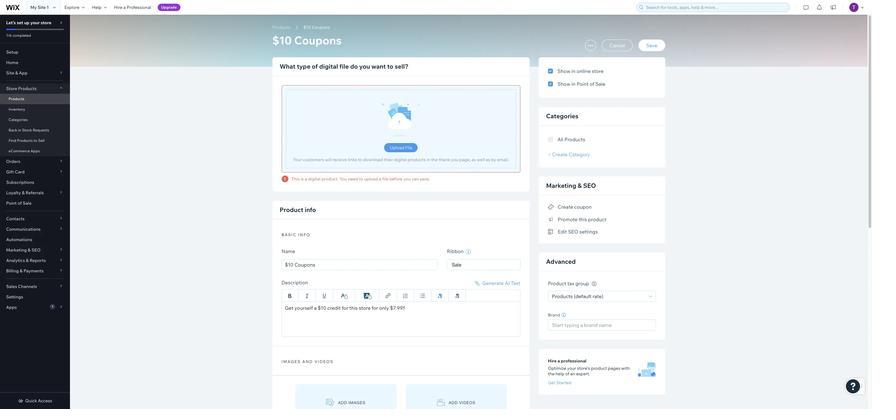 Task type: describe. For each thing, give the bounding box(es) containing it.
0 vertical spatial $10 coupons
[[304, 25, 330, 30]]

need
[[348, 177, 358, 182]]

loyalty
[[6, 190, 21, 196]]

with
[[622, 366, 630, 372]]

email.
[[497, 157, 509, 163]]

add for add videos
[[449, 401, 458, 406]]

save
[[647, 42, 658, 49]]

upload file button
[[384, 143, 418, 153]]

contacts button
[[0, 214, 70, 224]]

do
[[350, 63, 358, 70]]

categories link
[[0, 115, 70, 125]]

category
[[569, 152, 590, 158]]

product inside button
[[588, 217, 607, 223]]

a right upload
[[379, 177, 382, 182]]

sales channels
[[6, 284, 37, 290]]

marketing inside popup button
[[6, 248, 27, 253]]

store inside 'false' text box
[[359, 306, 371, 312]]

file
[[405, 145, 412, 151]]

0 horizontal spatial 1
[[47, 5, 49, 10]]

an
[[571, 372, 575, 377]]

coupon
[[575, 204, 592, 210]]

Start typing a brand name field
[[550, 321, 654, 331]]

digital for you
[[319, 63, 338, 70]]

credit
[[328, 306, 341, 312]]

quick access button
[[18, 399, 52, 404]]

back
[[9, 128, 17, 133]]

find products to sell link
[[0, 136, 70, 146]]

create coupon
[[558, 204, 592, 210]]

1 vertical spatial apps
[[6, 305, 17, 311]]

$10 inside 'false' text box
[[318, 306, 326, 312]]

store inside sidebar element
[[41, 20, 51, 25]]

+
[[548, 152, 551, 158]]

your inside sidebar element
[[30, 20, 40, 25]]

channels
[[18, 284, 37, 290]]

receive
[[333, 157, 347, 163]]

let's set up your store
[[6, 20, 51, 25]]

communications button
[[0, 224, 70, 235]]

hire a professional
[[114, 5, 151, 10]]

type
[[297, 63, 311, 70]]

2 horizontal spatial store
[[592, 68, 604, 74]]

hire a professional link
[[110, 0, 155, 15]]

& for marketing & seo popup button
[[28, 248, 31, 253]]

optimize your store's product pages with the help of an expert.
[[548, 366, 630, 377]]

orders button
[[0, 157, 70, 167]]

this inside 'false' text box
[[350, 306, 358, 312]]

gallery image
[[326, 400, 335, 407]]

sell?
[[395, 63, 409, 70]]

subscriptions
[[6, 180, 34, 185]]

1 vertical spatial digital
[[394, 157, 407, 163]]

store
[[6, 86, 17, 91]]

you
[[340, 177, 347, 182]]

2 for from the left
[[372, 306, 378, 312]]

product inside optimize your store's product pages with the help of an expert.
[[591, 366, 607, 372]]

setup
[[6, 49, 18, 55]]

site inside popup button
[[6, 70, 14, 76]]

app
[[19, 70, 28, 76]]

+ create category
[[548, 152, 590, 158]]

add for add images
[[338, 401, 347, 406]]

seo inside popup button
[[32, 248, 41, 253]]

expert.
[[576, 372, 590, 377]]

save.
[[420, 177, 430, 182]]

seo settings image
[[548, 230, 554, 235]]

edit seo settings button
[[548, 228, 598, 237]]

images
[[282, 360, 301, 365]]

inventory
[[9, 107, 25, 112]]

hire for hire a professional
[[114, 5, 122, 10]]

2 horizontal spatial you
[[451, 157, 459, 163]]

get started link
[[548, 381, 572, 386]]

ribbon
[[447, 249, 465, 255]]

let's
[[6, 20, 16, 25]]

promote this product button
[[548, 215, 607, 224]]

will
[[325, 157, 332, 163]]

home link
[[0, 57, 70, 68]]

1/6 completed
[[6, 33, 31, 38]]

0 horizontal spatial $10
[[272, 33, 292, 47]]

billing
[[6, 269, 19, 274]]

a up optimize
[[558, 359, 560, 364]]

products link inside $10 coupons form
[[269, 24, 294, 30]]

upload
[[364, 177, 378, 182]]

& inside $10 coupons form
[[578, 182, 582, 190]]

0 vertical spatial $10
[[304, 25, 311, 30]]

billing & payments
[[6, 269, 44, 274]]

marketing & seo inside $10 coupons form
[[546, 182, 596, 190]]

store products button
[[0, 84, 70, 94]]

ecommerce apps link
[[0, 146, 70, 157]]

what type of digital file do you want to sell?
[[280, 63, 409, 70]]

1 as from the left
[[472, 157, 476, 163]]

gift
[[6, 169, 14, 175]]

of right type
[[312, 63, 318, 70]]

inventory link
[[0, 104, 70, 115]]

get started
[[548, 381, 572, 386]]

false text field
[[282, 302, 521, 337]]

a left professional
[[123, 5, 126, 10]]

categories inside $10 coupons form
[[546, 112, 579, 120]]

upload file
[[390, 145, 412, 151]]

0 vertical spatial create
[[552, 152, 568, 158]]

sales channels button
[[0, 282, 70, 292]]

product.
[[322, 177, 339, 182]]

promote this product
[[558, 217, 607, 223]]

analytics
[[6, 258, 25, 264]]

card
[[15, 169, 25, 175]]

$10 coupons form
[[70, 15, 873, 410]]

& for site & app popup button
[[15, 70, 18, 76]]

Add a product name text field
[[282, 260, 438, 271]]

create inside button
[[558, 204, 573, 210]]

stock
[[22, 128, 32, 133]]

tax
[[568, 281, 575, 287]]

product for product tax group
[[548, 281, 567, 287]]

subscriptions link
[[0, 177, 70, 188]]

videos icon image
[[437, 400, 445, 407]]

my
[[30, 5, 37, 10]]

customers
[[303, 157, 324, 163]]

edit seo settings
[[558, 229, 598, 235]]

all
[[558, 137, 564, 143]]

0 vertical spatial seo
[[583, 182, 596, 190]]

links
[[348, 157, 357, 163]]

your
[[293, 157, 302, 163]]

marketing & seo button
[[0, 245, 70, 256]]

1 vertical spatial coupons
[[294, 33, 342, 47]]

name
[[282, 249, 295, 255]]

0 horizontal spatial you
[[359, 63, 370, 70]]

1 vertical spatial products link
[[0, 94, 70, 104]]

gift card button
[[0, 167, 70, 177]]

in for point
[[572, 81, 576, 87]]

1 inside sidebar element
[[52, 305, 53, 309]]

0 vertical spatial coupons
[[312, 25, 330, 30]]

can
[[412, 177, 419, 182]]

categories inside sidebar element
[[9, 118, 28, 122]]

upgrade
[[161, 5, 177, 10]]

your customers will receive links to download their digital products in the thank you page, as well as by email.
[[293, 157, 509, 163]]



Task type: vqa. For each thing, say whether or not it's contained in the screenshot.
'Your customers will receive links to download their digital products in the thank you page, as well as by email.'
yes



Task type: locate. For each thing, give the bounding box(es) containing it.
1 for from the left
[[342, 306, 348, 312]]

sales
[[6, 284, 17, 290]]

1 vertical spatial this
[[350, 306, 358, 312]]

0 vertical spatial show
[[558, 68, 571, 74]]

1 vertical spatial sale
[[23, 201, 32, 206]]

setup link
[[0, 47, 70, 57]]

hire right help button
[[114, 5, 122, 10]]

1 horizontal spatial hire
[[548, 359, 557, 364]]

marketing & seo up the 'analytics & reports' at the bottom of the page
[[6, 248, 41, 253]]

is
[[301, 177, 304, 182]]

promote image
[[548, 217, 554, 223]]

in down show in online store
[[572, 81, 576, 87]]

Search for tools, apps, help & more... field
[[644, 3, 788, 12]]

0 horizontal spatial store
[[41, 20, 51, 25]]

1 vertical spatial create
[[558, 204, 573, 210]]

yourself
[[295, 306, 313, 312]]

sale down ribbon
[[452, 263, 462, 268]]

settings link
[[0, 292, 70, 303]]

(default
[[574, 294, 592, 300]]

help
[[92, 5, 102, 10]]

automations
[[6, 237, 32, 243]]

0 vertical spatial apps
[[31, 149, 40, 154]]

0 horizontal spatial this
[[350, 306, 358, 312]]

this
[[292, 177, 300, 182]]

& inside billing & payments dropdown button
[[20, 269, 23, 274]]

find products to sell
[[9, 138, 45, 143]]

your inside optimize your store's product pages with the help of an expert.
[[567, 366, 576, 372]]

& right loyalty
[[22, 190, 25, 196]]

sale down loyalty & referrals
[[23, 201, 32, 206]]

info for product info
[[305, 206, 316, 214]]

videos
[[315, 360, 334, 365]]

a inside text box
[[314, 306, 317, 312]]

& left reports
[[26, 258, 29, 264]]

1 vertical spatial hire
[[548, 359, 557, 364]]

0 horizontal spatial marketing & seo
[[6, 248, 41, 253]]

hire inside $10 coupons form
[[548, 359, 557, 364]]

to left sell?
[[387, 63, 394, 70]]

of inside sidebar element
[[18, 201, 22, 206]]

for right credit on the bottom
[[342, 306, 348, 312]]

description
[[282, 280, 308, 286]]

2 vertical spatial digital
[[308, 177, 321, 182]]

0 vertical spatial marketing
[[546, 182, 577, 190]]

site right my
[[38, 5, 46, 10]]

0 vertical spatial hire
[[114, 5, 122, 10]]

0 vertical spatial digital
[[319, 63, 338, 70]]

upload
[[390, 145, 404, 151]]

point
[[577, 81, 589, 87], [6, 201, 17, 206]]

0 horizontal spatial for
[[342, 306, 348, 312]]

the left the 'thank'
[[431, 157, 438, 163]]

& for billing & payments dropdown button
[[20, 269, 23, 274]]

& inside marketing & seo popup button
[[28, 248, 31, 253]]

in for online
[[572, 68, 576, 74]]

1 down settings link
[[52, 305, 53, 309]]

show left 'online'
[[558, 68, 571, 74]]

0 horizontal spatial products link
[[0, 94, 70, 104]]

digital right is
[[308, 177, 321, 182]]

marketing & seo inside popup button
[[6, 248, 41, 253]]

quick access
[[25, 399, 52, 404]]

categories down inventory
[[9, 118, 28, 122]]

products link
[[269, 24, 294, 30], [0, 94, 70, 104]]

& up the 'analytics & reports' at the bottom of the page
[[28, 248, 31, 253]]

2 add from the left
[[449, 401, 458, 406]]

apps down find products to sell link
[[31, 149, 40, 154]]

site down home
[[6, 70, 14, 76]]

marketing inside $10 coupons form
[[546, 182, 577, 190]]

2 horizontal spatial sale
[[596, 81, 606, 87]]

1 show from the top
[[558, 68, 571, 74]]

cancel button
[[602, 40, 633, 51]]

0 vertical spatial your
[[30, 20, 40, 25]]

1 horizontal spatial sale
[[452, 263, 462, 268]]

1 horizontal spatial products link
[[269, 24, 294, 30]]

this inside button
[[579, 217, 587, 223]]

0 vertical spatial 1
[[47, 5, 49, 10]]

to right 'links'
[[358, 157, 362, 163]]

2 as from the left
[[486, 157, 490, 163]]

1 horizontal spatial apps
[[31, 149, 40, 154]]

to right the need
[[359, 177, 363, 182]]

1 vertical spatial product
[[591, 366, 607, 372]]

1 vertical spatial the
[[548, 372, 555, 377]]

0 vertical spatial sale
[[596, 81, 606, 87]]

product up basic
[[280, 206, 303, 214]]

seo inside button
[[568, 229, 579, 235]]

text
[[511, 281, 521, 287]]

0 vertical spatial get
[[285, 306, 294, 312]]

point inside $10 coupons form
[[577, 81, 589, 87]]

site & app button
[[0, 68, 70, 78]]

0 horizontal spatial marketing
[[6, 248, 27, 253]]

1
[[47, 5, 49, 10], [52, 305, 53, 309]]

brand
[[548, 313, 560, 318]]

as left 'well'
[[472, 157, 476, 163]]

online
[[577, 68, 591, 74]]

a right the yourself
[[314, 306, 317, 312]]

1 vertical spatial product
[[548, 281, 567, 287]]

1 vertical spatial marketing
[[6, 248, 27, 253]]

2 horizontal spatial seo
[[583, 182, 596, 190]]

access
[[38, 399, 52, 404]]

referrals
[[26, 190, 44, 196]]

of down 'online'
[[590, 81, 595, 87]]

store right 'online'
[[592, 68, 604, 74]]

for left only
[[372, 306, 378, 312]]

what
[[280, 63, 296, 70]]

1 horizontal spatial as
[[486, 157, 490, 163]]

marketing up create coupon button
[[546, 182, 577, 190]]

site & app
[[6, 70, 28, 76]]

0 horizontal spatial the
[[431, 157, 438, 163]]

product for product info
[[280, 206, 303, 214]]

1 vertical spatial seo
[[568, 229, 579, 235]]

create right +
[[552, 152, 568, 158]]

& inside "loyalty & referrals" dropdown button
[[22, 190, 25, 196]]

promote
[[558, 217, 578, 223]]

1 horizontal spatial file
[[382, 177, 389, 182]]

0 horizontal spatial sale
[[23, 201, 32, 206]]

1 horizontal spatial marketing
[[546, 182, 577, 190]]

marketing & seo up create coupon button
[[546, 182, 596, 190]]

product left tax
[[548, 281, 567, 287]]

to inside sidebar element
[[34, 138, 37, 143]]

1 horizontal spatial your
[[567, 366, 576, 372]]

promote coupon image
[[548, 205, 554, 210]]

1 vertical spatial site
[[6, 70, 14, 76]]

$10 coupons
[[304, 25, 330, 30], [272, 33, 342, 47]]

get for get yourself a $10 credit for this store for only $7.99!!
[[285, 306, 294, 312]]

1 vertical spatial your
[[567, 366, 576, 372]]

info for basic info
[[298, 233, 311, 238]]

you left can on the left top of the page
[[404, 177, 411, 182]]

file left before
[[382, 177, 389, 182]]

product tax group
[[548, 281, 591, 287]]

you left page, on the top right of page
[[451, 157, 459, 163]]

info up basic info
[[305, 206, 316, 214]]

0 horizontal spatial seo
[[32, 248, 41, 253]]

marketing
[[546, 182, 577, 190], [6, 248, 27, 253]]

help
[[556, 372, 565, 377]]

marketing up the analytics
[[6, 248, 27, 253]]

0 horizontal spatial site
[[6, 70, 14, 76]]

want
[[372, 63, 386, 70]]

apps inside 'link'
[[31, 149, 40, 154]]

2 vertical spatial sale
[[452, 263, 462, 268]]

1 horizontal spatial site
[[38, 5, 46, 10]]

this is a digital product. you need to upload a file before you can save.
[[292, 177, 430, 182]]

1 vertical spatial file
[[382, 177, 389, 182]]

1 horizontal spatial seo
[[568, 229, 579, 235]]

0 horizontal spatial add
[[338, 401, 347, 406]]

show in point of sale
[[558, 81, 606, 87]]

0 vertical spatial info
[[305, 206, 316, 214]]

& left app
[[15, 70, 18, 76]]

show
[[558, 68, 571, 74], [558, 81, 571, 87]]

0 vertical spatial store
[[41, 20, 51, 25]]

hire up optimize
[[548, 359, 557, 364]]

2 vertical spatial $10
[[318, 306, 326, 312]]

0 horizontal spatial apps
[[6, 305, 17, 311]]

digital for need
[[308, 177, 321, 182]]

1 vertical spatial show
[[558, 81, 571, 87]]

this
[[579, 217, 587, 223], [350, 306, 358, 312]]

products inside "popup button"
[[18, 86, 37, 91]]

point down 'online'
[[577, 81, 589, 87]]

1 add from the left
[[338, 401, 347, 406]]

videos
[[460, 401, 476, 406]]

& up coupon
[[578, 182, 582, 190]]

0 vertical spatial product
[[280, 206, 303, 214]]

sidebar element
[[0, 15, 70, 410]]

generate ai text
[[483, 281, 521, 287]]

images and videos
[[282, 360, 334, 365]]

seo right edit
[[568, 229, 579, 235]]

digital
[[319, 63, 338, 70], [394, 157, 407, 163], [308, 177, 321, 182]]

& inside site & app popup button
[[15, 70, 18, 76]]

sale inside sidebar element
[[23, 201, 32, 206]]

0 vertical spatial products link
[[269, 24, 294, 30]]

quick
[[25, 399, 37, 404]]

file left do
[[340, 63, 349, 70]]

the left help
[[548, 372, 555, 377]]

0 horizontal spatial categories
[[9, 118, 28, 122]]

categories up all
[[546, 112, 579, 120]]

seo
[[583, 182, 596, 190], [568, 229, 579, 235], [32, 248, 41, 253]]

and
[[302, 360, 313, 365]]

1 vertical spatial marketing & seo
[[6, 248, 41, 253]]

optimize
[[548, 366, 567, 372]]

0 vertical spatial file
[[340, 63, 349, 70]]

upgrade button
[[158, 4, 180, 11]]

your down professional at the bottom right of the page
[[567, 366, 576, 372]]

loyalty & referrals
[[6, 190, 44, 196]]

0 vertical spatial point
[[577, 81, 589, 87]]

this right credit on the bottom
[[350, 306, 358, 312]]

point of sale
[[6, 201, 32, 206]]

gift card
[[6, 169, 25, 175]]

sell
[[38, 138, 45, 143]]

basic
[[282, 233, 297, 238]]

point down loyalty
[[6, 201, 17, 206]]

&
[[15, 70, 18, 76], [578, 182, 582, 190], [22, 190, 25, 196], [28, 248, 31, 253], [26, 258, 29, 264], [20, 269, 23, 274]]

info right basic
[[298, 233, 311, 238]]

in right back
[[18, 128, 21, 133]]

show down show in online store
[[558, 81, 571, 87]]

product left pages
[[591, 366, 607, 372]]

1 right my
[[47, 5, 49, 10]]

add right gallery image
[[338, 401, 347, 406]]

get left started
[[548, 381, 556, 386]]

0 horizontal spatial get
[[285, 306, 294, 312]]

sale down show in online store
[[596, 81, 606, 87]]

0 vertical spatial marketing & seo
[[546, 182, 596, 190]]

help button
[[88, 0, 110, 15]]

of left 'an' at the right bottom of the page
[[566, 372, 570, 377]]

info tooltip image
[[592, 282, 597, 287]]

1 horizontal spatial get
[[548, 381, 556, 386]]

0 horizontal spatial as
[[472, 157, 476, 163]]

reports
[[30, 258, 46, 264]]

add right the videos icon
[[449, 401, 458, 406]]

you right do
[[359, 63, 370, 70]]

create up promote
[[558, 204, 573, 210]]

this down coupon
[[579, 217, 587, 223]]

1 vertical spatial store
[[592, 68, 604, 74]]

1 vertical spatial you
[[451, 157, 459, 163]]

the
[[431, 157, 438, 163], [548, 372, 555, 377]]

2 show from the top
[[558, 81, 571, 87]]

0 horizontal spatial hire
[[114, 5, 122, 10]]

all products
[[558, 137, 586, 143]]

get
[[285, 306, 294, 312], [548, 381, 556, 386]]

store
[[41, 20, 51, 25], [592, 68, 604, 74], [359, 306, 371, 312]]

as
[[472, 157, 476, 163], [486, 157, 490, 163]]

product
[[588, 217, 607, 223], [591, 366, 607, 372]]

seo down automations link
[[32, 248, 41, 253]]

get left the yourself
[[285, 306, 294, 312]]

ai
[[505, 281, 510, 287]]

billing & payments button
[[0, 266, 70, 277]]

& for "loyalty & referrals" dropdown button at the left
[[22, 190, 25, 196]]

a right is
[[305, 177, 307, 182]]

their
[[384, 157, 393, 163]]

1 horizontal spatial categories
[[546, 112, 579, 120]]

explore
[[64, 5, 79, 10]]

as left by
[[486, 157, 490, 163]]

in for stock
[[18, 128, 21, 133]]

1 horizontal spatial point
[[577, 81, 589, 87]]

& inside analytics & reports popup button
[[26, 258, 29, 264]]

home
[[6, 60, 18, 65]]

1 horizontal spatial $10
[[304, 25, 311, 30]]

product info
[[280, 206, 316, 214]]

to
[[387, 63, 394, 70], [34, 138, 37, 143], [358, 157, 362, 163], [359, 177, 363, 182]]

show for show in point of sale
[[558, 81, 571, 87]]

get for get started
[[548, 381, 556, 386]]

0 horizontal spatial file
[[340, 63, 349, 70]]

of inside optimize your store's product pages with the help of an expert.
[[566, 372, 570, 377]]

generate
[[483, 281, 504, 287]]

& right billing
[[20, 269, 23, 274]]

1 vertical spatial 1
[[52, 305, 53, 309]]

seo up coupon
[[583, 182, 596, 190]]

digital right type
[[319, 63, 338, 70]]

product up settings
[[588, 217, 607, 223]]

to left sell
[[34, 138, 37, 143]]

your
[[30, 20, 40, 25], [567, 366, 576, 372]]

in left 'online'
[[572, 68, 576, 74]]

store down "my site 1"
[[41, 20, 51, 25]]

digital right their
[[394, 157, 407, 163]]

1 horizontal spatial 1
[[52, 305, 53, 309]]

professional
[[561, 359, 587, 364]]

1 horizontal spatial store
[[359, 306, 371, 312]]

1 vertical spatial $10
[[272, 33, 292, 47]]

2 horizontal spatial $10
[[318, 306, 326, 312]]

page,
[[460, 157, 471, 163]]

professional
[[127, 5, 151, 10]]

1 horizontal spatial marketing & seo
[[546, 182, 596, 190]]

0 horizontal spatial point
[[6, 201, 17, 206]]

hire for hire a professional
[[548, 359, 557, 364]]

2 vertical spatial seo
[[32, 248, 41, 253]]

your right up
[[30, 20, 40, 25]]

apps down settings
[[6, 305, 17, 311]]

point inside sidebar element
[[6, 201, 17, 206]]

1 horizontal spatial this
[[579, 217, 587, 223]]

& for analytics & reports popup button
[[26, 258, 29, 264]]

show for show in online store
[[558, 68, 571, 74]]

1 horizontal spatial you
[[404, 177, 411, 182]]

2 vertical spatial store
[[359, 306, 371, 312]]

store left only
[[359, 306, 371, 312]]

0 vertical spatial this
[[579, 217, 587, 223]]

cancel
[[610, 42, 626, 49]]

0 vertical spatial product
[[588, 217, 607, 223]]

get inside 'false' text box
[[285, 306, 294, 312]]

the inside optimize your store's product pages with the help of an expert.
[[548, 372, 555, 377]]

of down loyalty & referrals
[[18, 201, 22, 206]]

1 vertical spatial get
[[548, 381, 556, 386]]

0 vertical spatial the
[[431, 157, 438, 163]]

1 horizontal spatial the
[[548, 372, 555, 377]]

1 horizontal spatial product
[[548, 281, 567, 287]]

in right products
[[427, 157, 430, 163]]

site
[[38, 5, 46, 10], [6, 70, 14, 76]]

1 vertical spatial $10 coupons
[[272, 33, 342, 47]]

1 horizontal spatial for
[[372, 306, 378, 312]]

0 horizontal spatial your
[[30, 20, 40, 25]]

in
[[572, 68, 576, 74], [572, 81, 576, 87], [18, 128, 21, 133], [427, 157, 430, 163]]

analytics & reports
[[6, 258, 46, 264]]

in inside sidebar element
[[18, 128, 21, 133]]



